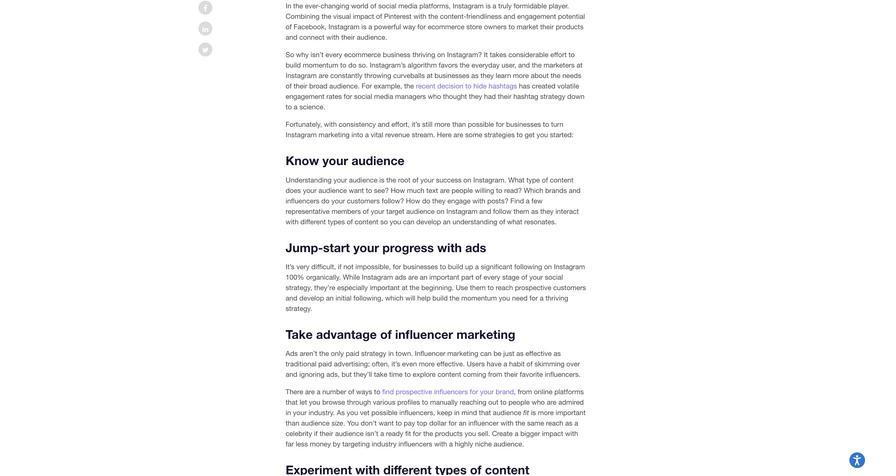 Task type: locate. For each thing, give the bounding box(es) containing it.
can
[[403, 218, 415, 226], [481, 349, 492, 357]]

ads
[[286, 349, 298, 357]]

1 horizontal spatial content
[[438, 370, 461, 378]]

there
[[286, 388, 303, 396]]

momentum inside it's very difficult, if not impossible, for businesses to build up a significant following on instagram 100% organically. while instagram ads are an important part of every stage of your social strategy, they're especially important at the beginning. use them to reach prospective customers and develop an initial following, which will help build the momentum you need for a thriving strategy.
[[462, 294, 497, 302]]

on inside "so why isn't every ecommerce business thriving on instagram? it takes considerable effort to build momentum to do so. instagram's algorithm favors the everyday user, and the marketers at instagram are constantly throwing curveballs at businesses as they learn more about the needs of their broad audience. for example, the"
[[437, 51, 445, 59]]

0 horizontal spatial engagement
[[286, 92, 325, 100]]

effective
[[526, 349, 552, 357]]

are inside the understanding your audience is the root of your success on instagram. what type of content does your audience want to see? how much text are people willing to read? which brands and influencers do your customers follow? how do they engage with posts? find a few representative members of your target audience on instagram and follow them as they interact with different types of content so you can develop an understanding of what resonates.
[[440, 186, 450, 194]]

audience down you
[[335, 430, 364, 438]]

has
[[519, 82, 530, 90]]

for inside in the ever-changing world of social media platforms, instagram is a truly formidable player. combining the visual impact of pinterest with the content-friendliness and engagement potential of facebook, instagram is a powerful way for ecommerce store owners to market their products and connect with their audience.
[[418, 23, 426, 31]]

1 vertical spatial at
[[427, 72, 433, 80]]

recent
[[416, 82, 436, 90]]

0 vertical spatial marketing
[[319, 131, 350, 139]]

influencers up "manually"
[[434, 388, 468, 396]]

1 vertical spatial prospective
[[396, 388, 432, 396]]

engagement up the science.
[[286, 92, 325, 100]]

do inside "so why isn't every ecommerce business thriving on instagram? it takes considerable effort to build momentum to do so. instagram's algorithm favors the everyday user, and the marketers at instagram are constantly throwing curveballs at businesses as they learn more about the needs of their broad audience. for example, the"
[[349, 61, 357, 69]]

isn't inside the . you don't want to pay top dollar for an influencer with the same reach as a celebrity if their audience isn't a ready fit for the products you sell. create a bigger impact with far less money by targeting industry influencers with a highly niche audience.
[[366, 430, 379, 438]]

who down 'recent'
[[428, 92, 441, 100]]

people
[[452, 186, 473, 194], [509, 398, 530, 406]]

by
[[333, 440, 341, 448]]

important down admired
[[556, 409, 586, 417]]

0 vertical spatial that
[[286, 398, 298, 406]]

1 vertical spatial ecommerce
[[344, 51, 381, 59]]

can down target
[[403, 218, 415, 226]]

fit down pay
[[405, 430, 411, 438]]

social inside in the ever-changing world of social media platforms, instagram is a truly formidable player. combining the visual impact of pinterest with the content-friendliness and engagement potential of facebook, instagram is a powerful way for ecommerce store owners to market their products and connect with their audience.
[[379, 2, 397, 10]]

their up money
[[320, 430, 333, 438]]

posts?
[[488, 197, 509, 205]]

type
[[527, 176, 540, 184]]

especially
[[337, 284, 368, 292]]

everyday
[[472, 61, 500, 69]]

far
[[286, 440, 294, 448]]

is down world
[[362, 23, 367, 31]]

content up brands
[[550, 176, 574, 184]]

and down considerable
[[518, 61, 530, 69]]

understanding
[[286, 176, 332, 184]]

of inside "so why isn't every ecommerce business thriving on instagram? it takes considerable effort to build momentum to do so. instagram's algorithm favors the everyday user, and the marketers at instagram are constantly throwing curveballs at businesses as they learn more about the needs of their broad audience. for example, the"
[[286, 82, 292, 90]]

that down there
[[286, 398, 298, 406]]

. you don't want to pay top dollar for an influencer with the same reach as a celebrity if their audience isn't a ready fit for the products you sell. create a bigger impact with far less money by targeting industry influencers with a highly niche audience.
[[286, 419, 578, 448]]

way
[[403, 23, 416, 31]]

than inside fortunately, with consistency and effort, it's still more than possible for businesses to turn instagram marketing into a vital revenue stream. here are some strategies to get you started:
[[453, 120, 466, 128]]

ignoring
[[299, 370, 325, 378]]

for inside has created volatile engagement rates for social media managers who thought they had their hashtag strategy down to a science.
[[344, 92, 352, 100]]

audience down out on the right of the page
[[493, 409, 522, 417]]

so
[[381, 218, 388, 226]]

thought
[[443, 92, 467, 100]]

are inside fortunately, with consistency and effort, it's still more than possible for businesses to turn instagram marketing into a vital revenue stream. here are some strategies to get you started:
[[454, 131, 463, 139]]

customers inside it's very difficult, if not impossible, for businesses to build up a significant following on instagram 100% organically. while instagram ads are an important part of every stage of your social strategy, they're especially important at the beginning. use them to reach prospective customers and develop an initial following, which will help build the momentum you need for a thriving strategy.
[[554, 284, 586, 292]]

it's up time
[[392, 360, 400, 368]]

stream.
[[412, 131, 435, 139]]

from
[[488, 370, 503, 378], [518, 388, 532, 396]]

0 horizontal spatial reach
[[496, 284, 513, 292]]

be
[[494, 349, 502, 357]]

1 horizontal spatial strategy
[[540, 92, 566, 100]]

1 vertical spatial influencers
[[434, 388, 468, 396]]

audience. for want
[[494, 440, 524, 448]]

1 horizontal spatial possible
[[468, 120, 494, 128]]

powerful
[[374, 23, 401, 31]]

marketing left into
[[319, 131, 350, 139]]

2 horizontal spatial important
[[556, 409, 586, 417]]

0 vertical spatial influencers
[[286, 197, 320, 205]]

products down potential
[[556, 23, 584, 31]]

traditional
[[286, 360, 317, 368]]

2 vertical spatial marketing
[[448, 349, 479, 357]]

platforms,
[[420, 2, 451, 10]]

1 horizontal spatial impact
[[542, 430, 564, 438]]

possible inside fortunately, with consistency and effort, it's still more than possible for businesses to turn instagram marketing into a vital revenue stream. here are some strategies to get you started:
[[468, 120, 494, 128]]

beginning.
[[422, 284, 454, 292]]

0 vertical spatial possible
[[468, 120, 494, 128]]

1 horizontal spatial influencers
[[399, 440, 433, 448]]

important up which
[[370, 284, 400, 292]]

every inside "so why isn't every ecommerce business thriving on instagram? it takes considerable effort to build momentum to do so. instagram's algorithm favors the everyday user, and the marketers at instagram are constantly throwing curveballs at businesses as they learn more about the needs of their broad audience. for example, the"
[[326, 51, 342, 59]]

every down significant at the right bottom of page
[[484, 273, 501, 281]]

as
[[337, 409, 345, 417]]

1 vertical spatial influencer
[[469, 419, 499, 427]]

open accessibe: accessibility options, statement and help image
[[854, 455, 862, 465]]

1 vertical spatial who
[[532, 398, 545, 406]]

example,
[[374, 82, 402, 90]]

pay
[[404, 419, 415, 427]]

are
[[319, 72, 329, 80], [454, 131, 463, 139], [440, 186, 450, 194], [408, 273, 418, 281], [305, 388, 315, 396], [547, 398, 557, 406]]

fit
[[523, 409, 531, 417], [405, 430, 411, 438]]

from down have
[[488, 370, 503, 378]]

is
[[486, 2, 491, 10], [362, 23, 367, 31], [380, 176, 385, 184], [531, 409, 536, 417]]

your inside it's very difficult, if not impossible, for businesses to build up a significant following on instagram 100% organically. while instagram ads are an important part of every stage of your social strategy, they're especially important at the beginning. use them to reach prospective customers and develop an initial following, which will help build the momentum you need for a thriving strategy.
[[530, 273, 543, 281]]

0 vertical spatial ecommerce
[[428, 23, 465, 31]]

to inside has created volatile engagement rates for social media managers who thought they had their hashtag strategy down to a science.
[[286, 103, 292, 111]]

0 horizontal spatial that
[[286, 398, 298, 406]]

1 horizontal spatial ecommerce
[[428, 23, 465, 31]]

brand
[[496, 388, 514, 396]]

social inside it's very difficult, if not impossible, for businesses to build up a significant following on instagram 100% organically. while instagram ads are an important part of every stage of your social strategy, they're especially important at the beginning. use them to reach prospective customers and develop an initial following, which will help build the momentum you need for a thriving strategy.
[[545, 273, 563, 281]]

0 horizontal spatial than
[[286, 419, 299, 427]]

strategy down created
[[540, 92, 566, 100]]

audience. for every
[[330, 82, 360, 90]]

audience inside the . you don't want to pay top dollar for an influencer with the same reach as a celebrity if their audience isn't a ready fit for the products you sell. create a bigger impact with far less money by targeting industry influencers with a highly niche audience.
[[335, 430, 364, 438]]

0 vertical spatial ads
[[465, 240, 486, 255]]

of down members
[[347, 218, 353, 226]]

marketing inside ads aren't the only paid strategy in town. influencer marketing can be just as effective as traditional paid advertising; often, it's even more effective. users have a habit of skimming over and ignoring ads, but they'll take time to explore content coming from their favorite influencers.
[[448, 349, 479, 357]]

products inside the . you don't want to pay top dollar for an influencer with the same reach as a celebrity if their audience isn't a ready fit for the products you sell. create a bigger impact with far less money by targeting industry influencers with a highly niche audience.
[[435, 430, 463, 438]]

types
[[328, 218, 345, 226]]

1 horizontal spatial in
[[389, 349, 394, 357]]

who
[[428, 92, 441, 100], [532, 398, 545, 406]]

0 vertical spatial if
[[338, 263, 342, 271]]

a left the science.
[[294, 103, 298, 111]]

their inside ads aren't the only paid strategy in town. influencer marketing can be just as effective as traditional paid advertising; often, it's even more effective. users have a habit of skimming over and ignoring ads, but they'll take time to explore content coming from their favorite influencers.
[[505, 370, 518, 378]]

of up favorite
[[527, 360, 533, 368]]

media down example,
[[374, 92, 393, 100]]

1 vertical spatial fit
[[405, 430, 411, 438]]

in the ever-changing world of social media platforms, instagram is a truly formidable player. combining the visual impact of pinterest with the content-friendliness and engagement potential of facebook, instagram is a powerful way for ecommerce store owners to market their products and connect with their audience.
[[286, 2, 585, 41]]

0 horizontal spatial from
[[488, 370, 503, 378]]

0 vertical spatial engagement
[[518, 12, 556, 20]]

0 horizontal spatial influencers
[[286, 197, 320, 205]]

0 vertical spatial people
[[452, 186, 473, 194]]

0 vertical spatial prospective
[[515, 284, 552, 292]]

to inside ads aren't the only paid strategy in town. influencer marketing can be just as effective as traditional paid advertising; often, it's even more effective. users have a habit of skimming over and ignoring ads, but they'll take time to explore content coming from their favorite influencers.
[[405, 370, 411, 378]]

0 vertical spatial build
[[286, 61, 301, 69]]

ads aren't the only paid strategy in town. influencer marketing can be just as effective as traditional paid advertising; often, it's even more effective. users have a habit of skimming over and ignoring ads, but they'll take time to explore content coming from their favorite influencers.
[[286, 349, 581, 378]]

follow
[[493, 207, 512, 215]]

0 horizontal spatial who
[[428, 92, 441, 100]]

how up follow?
[[391, 186, 405, 194]]

willing
[[475, 186, 494, 194]]

1 vertical spatial important
[[370, 284, 400, 292]]

ecommerce up so.
[[344, 51, 381, 59]]

1 vertical spatial ads
[[395, 273, 406, 281]]

if inside it's very difficult, if not impossible, for businesses to build up a significant following on instagram 100% organically. while instagram ads are an important part of every stage of your social strategy, they're especially important at the beginning. use them to reach prospective customers and develop an initial following, which will help build the momentum you need for a thriving strategy.
[[338, 263, 342, 271]]

and up vital
[[378, 120, 390, 128]]

social inside has created volatile engagement rates for social media managers who thought they had their hashtag strategy down to a science.
[[354, 92, 372, 100]]

0 horizontal spatial want
[[349, 186, 364, 194]]

as inside the . you don't want to pay top dollar for an influencer with the same reach as a celebrity if their audience isn't a ready fit for the products you sell. create a bigger impact with far less money by targeting industry influencers with a highly niche audience.
[[566, 419, 573, 427]]

0 horizontal spatial media
[[374, 92, 393, 100]]

resonates.
[[525, 218, 557, 226]]

of down follow
[[499, 218, 506, 226]]

2 vertical spatial at
[[402, 284, 408, 292]]

if inside the . you don't want to pay top dollar for an influencer with the same reach as a celebrity if their audience isn't a ready fit for the products you sell. create a bigger impact with far less money by targeting industry influencers with a highly niche audience.
[[314, 430, 318, 438]]

social
[[379, 2, 397, 10], [354, 92, 372, 100], [545, 273, 563, 281]]

1 horizontal spatial who
[[532, 398, 545, 406]]

thriving inside it's very difficult, if not impossible, for businesses to build up a significant following on instagram 100% organically. while instagram ads are an important part of every stage of your social strategy, they're especially important at the beginning. use them to reach prospective customers and develop an initial following, which will help build the momentum you need for a thriving strategy.
[[546, 294, 569, 302]]

for right rates
[[344, 92, 352, 100]]

1 vertical spatial that
[[479, 409, 491, 417]]

find prospective influencers for your brand link
[[382, 388, 514, 396]]

influencers inside the . you don't want to pay top dollar for an influencer with the same reach as a celebrity if their audience isn't a ready fit for the products you sell. create a bigger impact with far less money by targeting industry influencers with a highly niche audience.
[[399, 440, 433, 448]]

1 horizontal spatial can
[[481, 349, 492, 357]]

your down know your audience
[[334, 176, 347, 184]]

businesses down progress
[[403, 263, 438, 271]]

at inside it's very difficult, if not impossible, for businesses to build up a significant following on instagram 100% organically. while instagram ads are an important part of every stage of your social strategy, they're especially important at the beginning. use them to reach prospective customers and develop an initial following, which will help build the momentum you need for a thriving strategy.
[[402, 284, 408, 292]]

2 vertical spatial audience.
[[494, 440, 524, 448]]

at up will
[[402, 284, 408, 292]]

platforms
[[555, 388, 584, 396]]

possible up some
[[468, 120, 494, 128]]

2 vertical spatial build
[[433, 294, 448, 302]]

media inside in the ever-changing world of social media platforms, instagram is a truly formidable player. combining the visual impact of pinterest with the content-friendliness and engagement potential of facebook, instagram is a powerful way for ecommerce store owners to market their products and connect with their audience.
[[399, 2, 418, 10]]

1 vertical spatial impact
[[542, 430, 564, 438]]

more
[[513, 72, 529, 80], [435, 120, 451, 128], [419, 360, 435, 368], [538, 409, 554, 417]]

if left not
[[338, 263, 342, 271]]

and down the "truly"
[[504, 12, 516, 20]]

very
[[297, 263, 310, 271]]

audience. inside the . you don't want to pay top dollar for an influencer with the same reach as a celebrity if their audience isn't a ready fit for the products you sell. create a bigger impact with far less money by targeting industry influencers with a highly niche audience.
[[494, 440, 524, 448]]

1 vertical spatial develop
[[299, 294, 324, 302]]

fortunately, with consistency and effort, it's still more than possible for businesses to turn instagram marketing into a vital revenue stream. here are some strategies to get you started:
[[286, 120, 574, 139]]

1 horizontal spatial do
[[349, 61, 357, 69]]

engagement inside in the ever-changing world of social media platforms, instagram is a truly formidable player. combining the visual impact of pinterest with the content-friendliness and engagement potential of facebook, instagram is a powerful way for ecommerce store owners to market their products and connect with their audience.
[[518, 12, 556, 20]]

help
[[417, 294, 431, 302]]

0 vertical spatial content
[[550, 176, 574, 184]]

you up you
[[347, 409, 358, 417]]

businesses inside fortunately, with consistency and effort, it's still more than possible for businesses to turn instagram marketing into a vital revenue stream. here are some strategies to get you started:
[[506, 120, 541, 128]]

are up will
[[408, 273, 418, 281]]

following,
[[354, 294, 383, 302]]

it's inside fortunately, with consistency and effort, it's still more than possible for businesses to turn instagram marketing into a vital revenue stream. here are some strategies to get you started:
[[412, 120, 421, 128]]

isn't inside "so why isn't every ecommerce business thriving on instagram? it takes considerable effort to build momentum to do so. instagram's algorithm favors the everyday user, and the marketers at instagram are constantly throwing curveballs at businesses as they learn more about the needs of their broad audience. for example, the"
[[311, 51, 324, 59]]

0 vertical spatial can
[[403, 218, 415, 226]]

1 vertical spatial reach
[[546, 419, 564, 427]]

0 horizontal spatial if
[[314, 430, 318, 438]]

people up the engage
[[452, 186, 473, 194]]

on
[[437, 51, 445, 59], [464, 176, 472, 184], [437, 207, 445, 215], [544, 263, 552, 271]]

ecommerce inside in the ever-changing world of social media platforms, instagram is a truly formidable player. combining the visual impact of pinterest with the content-friendliness and engagement potential of facebook, instagram is a powerful way for ecommerce store owners to market their products and connect with their audience.
[[428, 23, 465, 31]]

media inside has created volatile engagement rates for social media managers who thought they had their hashtag strategy down to a science.
[[374, 92, 393, 100]]

1 vertical spatial content
[[355, 218, 379, 226]]

at up 'recent'
[[427, 72, 433, 80]]

for
[[418, 23, 426, 31], [344, 92, 352, 100], [496, 120, 505, 128], [393, 263, 401, 271], [530, 294, 538, 302], [470, 388, 478, 396], [449, 419, 457, 427], [413, 430, 422, 438]]

are inside "so why isn't every ecommerce business thriving on instagram? it takes considerable effort to build momentum to do so. instagram's algorithm favors the everyday user, and the marketers at instagram are constantly throwing curveballs at businesses as they learn more about the needs of their broad audience. for example, the"
[[319, 72, 329, 80]]

1 horizontal spatial at
[[427, 72, 433, 80]]

as up the hide
[[472, 72, 479, 80]]

create
[[492, 430, 513, 438]]

bigger
[[521, 430, 540, 438]]

important up beginning.
[[430, 273, 460, 281]]

prospective up profiles
[[396, 388, 432, 396]]

1 horizontal spatial want
[[379, 419, 394, 427]]

you left the need
[[499, 294, 510, 302]]

on right following on the bottom right
[[544, 263, 552, 271]]

products down dollar
[[435, 430, 463, 438]]

part
[[461, 273, 474, 281]]

momentum down why
[[303, 61, 338, 69]]

it's inside ads aren't the only paid strategy in town. influencer marketing can be just as effective as traditional paid advertising; often, it's even more effective. users have a habit of skimming over and ignoring ads, but they'll take time to explore content coming from their favorite influencers.
[[392, 360, 400, 368]]

audience up members
[[319, 186, 347, 194]]

industry
[[372, 440, 397, 448]]

with
[[414, 12, 427, 20], [327, 33, 339, 41], [324, 120, 337, 128], [473, 197, 486, 205], [286, 218, 299, 226], [438, 240, 462, 255], [501, 419, 514, 427], [566, 430, 578, 438], [434, 440, 447, 448]]

impact down world
[[353, 12, 374, 20]]

engagement inside has created volatile engagement rates for social media managers who thought they had their hashtag strategy down to a science.
[[286, 92, 325, 100]]

0 horizontal spatial paid
[[319, 360, 332, 368]]

1 horizontal spatial prospective
[[515, 284, 552, 292]]

content
[[550, 176, 574, 184], [355, 218, 379, 226], [438, 370, 461, 378]]

influencer up influencer
[[395, 327, 453, 342]]

a right up
[[475, 263, 479, 271]]

they'll
[[354, 370, 372, 378]]

1 horizontal spatial from
[[518, 388, 532, 396]]

possible
[[468, 120, 494, 128], [372, 409, 398, 417]]

build
[[286, 61, 301, 69], [448, 263, 463, 271], [433, 294, 448, 302]]

through
[[347, 398, 371, 406]]

engagement down formidable
[[518, 12, 556, 20]]

that
[[286, 398, 298, 406], [479, 409, 491, 417]]

to
[[509, 23, 515, 31], [569, 51, 575, 59], [340, 61, 347, 69], [466, 82, 472, 90], [286, 103, 292, 111], [543, 120, 549, 128], [517, 131, 523, 139], [366, 186, 372, 194], [496, 186, 503, 194], [440, 263, 446, 271], [488, 284, 494, 292], [405, 370, 411, 378], [374, 388, 380, 396], [422, 398, 428, 406], [501, 398, 507, 406], [396, 419, 402, 427]]

interact
[[556, 207, 579, 215]]

want up members
[[349, 186, 364, 194]]

1 horizontal spatial paid
[[346, 349, 359, 357]]

let
[[300, 398, 307, 406]]

0 horizontal spatial can
[[403, 218, 415, 226]]

media for platforms,
[[399, 2, 418, 10]]

ecommerce
[[428, 23, 465, 31], [344, 51, 381, 59]]

to up fortunately,
[[286, 103, 292, 111]]

0 vertical spatial paid
[[346, 349, 359, 357]]

see?
[[374, 186, 389, 194]]

significant
[[481, 263, 513, 271]]

build inside "so why isn't every ecommerce business thriving on instagram? it takes considerable effort to build momentum to do so. instagram's algorithm favors the everyday user, and the marketers at instagram are constantly throwing curveballs at businesses as they learn more about the needs of their broad audience. for example, the"
[[286, 61, 301, 69]]

to inside in the ever-changing world of social media platforms, instagram is a truly formidable player. combining the visual impact of pinterest with the content-friendliness and engagement potential of facebook, instagram is a powerful way for ecommerce store owners to market their products and connect with their audience.
[[509, 23, 515, 31]]

of left ways
[[348, 388, 354, 396]]

1 horizontal spatial than
[[453, 120, 466, 128]]

and inside fortunately, with consistency and effort, it's still more than possible for businesses to turn instagram marketing into a vital revenue stream. here are some strategies to get you started:
[[378, 120, 390, 128]]

vital
[[371, 131, 383, 139]]

paid
[[346, 349, 359, 357], [319, 360, 332, 368]]

0 vertical spatial from
[[488, 370, 503, 378]]

1 vertical spatial momentum
[[462, 294, 497, 302]]

0 horizontal spatial prospective
[[396, 388, 432, 396]]

0 horizontal spatial people
[[452, 186, 473, 194]]

are down online
[[547, 398, 557, 406]]

out
[[489, 398, 499, 406]]

engagement
[[518, 12, 556, 20], [286, 92, 325, 100]]

you inside the . you don't want to pay top dollar for an influencer with the same reach as a celebrity if their audience isn't a ready fit for the products you sell. create a bigger impact with far less money by targeting industry influencers with a highly niche audience.
[[465, 430, 476, 438]]

paid up advertising;
[[346, 349, 359, 357]]

businesses inside "so why isn't every ecommerce business thriving on instagram? it takes considerable effort to build momentum to do so. instagram's algorithm favors the everyday user, and the marketers at instagram are constantly throwing curveballs at businesses as they learn more about the needs of their broad audience. for example, the"
[[435, 72, 470, 80]]

take advantage of influencer marketing
[[286, 327, 516, 342]]

the inside ads aren't the only paid strategy in town. influencer marketing can be just as effective as traditional paid advertising; often, it's even more effective. users have a habit of skimming over and ignoring ads, but they'll take time to explore content coming from their favorite influencers.
[[319, 349, 329, 357]]

1 vertical spatial build
[[448, 263, 463, 271]]

the down marketers
[[551, 72, 561, 80]]

1 horizontal spatial every
[[484, 273, 501, 281]]

audience. inside "so why isn't every ecommerce business thriving on instagram? it takes considerable effort to build momentum to do so. instagram's algorithm favors the everyday user, and the marketers at instagram are constantly throwing curveballs at businesses as they learn more about the needs of their broad audience. for example, the"
[[330, 82, 360, 90]]

0 horizontal spatial every
[[326, 51, 342, 59]]

a inside the understanding your audience is the root of your success on instagram. what type of content does your audience want to see? how much text are people willing to read? which brands and influencers do your customers follow? how do they engage with posts? find a few representative members of your target audience on instagram and follow them as they interact with different types of content so you can develop an understanding of what resonates.
[[526, 197, 530, 205]]

0 vertical spatial every
[[326, 51, 342, 59]]

1 horizontal spatial ads
[[465, 240, 486, 255]]

and inside it's very difficult, if not impossible, for businesses to build up a significant following on instagram 100% organically. while instagram ads are an important part of every stage of your social strategy, they're especially important at the beginning. use them to reach prospective customers and develop an initial following, which will help build the momentum you need for a thriving strategy.
[[286, 294, 298, 302]]

1 vertical spatial them
[[470, 284, 486, 292]]

businesses inside it's very difficult, if not impossible, for businesses to build up a significant following on instagram 100% organically. while instagram ads are an important part of every stage of your social strategy, they're especially important at the beginning. use them to reach prospective customers and develop an initial following, which will help build the momentum you need for a thriving strategy.
[[403, 263, 438, 271]]

from inside ads aren't the only paid strategy in town. influencer marketing can be just as effective as traditional paid advertising; often, it's even more effective. users have a habit of skimming over and ignoring ads, but they'll take time to explore content coming from their favorite influencers.
[[488, 370, 503, 378]]

strategy inside ads aren't the only paid strategy in town. influencer marketing can be just as effective as traditional paid advertising; often, it's even more effective. users have a habit of skimming over and ignoring ads, but they'll take time to explore content coming from their favorite influencers.
[[361, 349, 387, 357]]

to down the even
[[405, 370, 411, 378]]

to inside the . you don't want to pay top dollar for an influencer with the same reach as a celebrity if their audience isn't a ready fit for the products you sell. create a bigger impact with far less money by targeting industry influencers with a highly niche audience.
[[396, 419, 402, 427]]

only
[[331, 349, 344, 357]]

0 horizontal spatial ecommerce
[[344, 51, 381, 59]]

1 horizontal spatial momentum
[[462, 294, 497, 302]]

1 horizontal spatial people
[[509, 398, 530, 406]]

strategy.
[[286, 304, 312, 312]]

for right way
[[418, 23, 426, 31]]

people down ,
[[509, 398, 530, 406]]

their
[[540, 23, 554, 31], [341, 33, 355, 41], [294, 82, 307, 90], [498, 92, 512, 100], [505, 370, 518, 378], [320, 430, 333, 438]]

1 vertical spatial can
[[481, 349, 492, 357]]

products inside in the ever-changing world of social media platforms, instagram is a truly formidable player. combining the visual impact of pinterest with the content-friendliness and engagement potential of facebook, instagram is a powerful way for ecommerce store owners to market their products and connect with their audience.
[[556, 23, 584, 31]]

1 horizontal spatial if
[[338, 263, 342, 271]]

fit inside the . you don't want to pay top dollar for an influencer with the same reach as a celebrity if their audience isn't a ready fit for the products you sell. create a bigger impact with far less money by targeting industry influencers with a highly niche audience.
[[405, 430, 411, 438]]

at
[[577, 61, 583, 69], [427, 72, 433, 80], [402, 284, 408, 292]]

it's left still
[[412, 120, 421, 128]]

for
[[362, 82, 372, 90]]

develop up strategy.
[[299, 294, 324, 302]]

audience. down constantly
[[330, 82, 360, 90]]

0 vertical spatial develop
[[417, 218, 441, 226]]

representative
[[286, 207, 330, 215]]

reach down stage at bottom
[[496, 284, 513, 292]]

prospective up the need
[[515, 284, 552, 292]]

0 vertical spatial thriving
[[413, 51, 435, 59]]

them down find
[[514, 207, 529, 215]]

reaching
[[460, 398, 487, 406]]

thriving inside "so why isn't every ecommerce business thriving on instagram? it takes considerable effort to build momentum to do so. instagram's algorithm favors the everyday user, and the marketers at instagram are constantly throwing curveballs at businesses as they learn more about the needs of their broad audience. for example, the"
[[413, 51, 435, 59]]

a left the "truly"
[[493, 2, 497, 10]]

important inside is more important than audience
[[556, 409, 586, 417]]

facebook image
[[204, 5, 207, 12]]

a left few
[[526, 197, 530, 205]]

1 vertical spatial if
[[314, 430, 318, 438]]

which
[[385, 294, 404, 302]]

of left broad
[[286, 82, 292, 90]]

the up bigger
[[516, 419, 526, 427]]

marketing
[[319, 131, 350, 139], [457, 327, 516, 342], [448, 349, 479, 357]]

1 vertical spatial possible
[[372, 409, 398, 417]]

stage
[[502, 273, 520, 281]]

0 horizontal spatial develop
[[299, 294, 324, 302]]

time
[[389, 370, 403, 378]]

0 vertical spatial reach
[[496, 284, 513, 292]]

0 vertical spatial fit
[[523, 409, 531, 417]]

who inside has created volatile engagement rates for social media managers who thought they had their hashtag strategy down to a science.
[[428, 92, 441, 100]]

ads up up
[[465, 240, 486, 255]]

0 horizontal spatial customers
[[347, 197, 380, 205]]

their inside has created volatile engagement rates for social media managers who thought they had their hashtag strategy down to a science.
[[498, 92, 512, 100]]

2 horizontal spatial influencers
[[434, 388, 468, 396]]

user,
[[502, 61, 517, 69]]

1 vertical spatial social
[[354, 92, 372, 100]]

they inside has created volatile engagement rates for social media managers who thought they had their hashtag strategy down to a science.
[[469, 92, 482, 100]]

more inside ads aren't the only paid strategy in town. influencer marketing can be just as effective as traditional paid advertising; often, it's even more effective. users have a habit of skimming over and ignoring ads, but they'll take time to explore content coming from their favorite influencers.
[[419, 360, 435, 368]]

an down 'mind'
[[459, 419, 467, 427]]

1 vertical spatial thriving
[[546, 294, 569, 302]]

people inside the understanding your audience is the root of your success on instagram. what type of content does your audience want to see? how much text are people willing to read? which brands and influencers do your customers follow? how do they engage with posts? find a few representative members of your target audience on instagram and follow them as they interact with different types of content so you can develop an understanding of what resonates.
[[452, 186, 473, 194]]

you inside fortunately, with consistency and effort, it's still more than possible for businesses to turn instagram marketing into a vital revenue stream. here are some strategies to get you started:
[[537, 131, 548, 139]]

reach right same
[[546, 419, 564, 427]]

0 horizontal spatial it's
[[392, 360, 400, 368]]

1 horizontal spatial isn't
[[366, 430, 379, 438]]

1 horizontal spatial products
[[556, 23, 584, 31]]

want up ready
[[379, 419, 394, 427]]

more up the here
[[435, 120, 451, 128]]

audience up see?
[[349, 176, 378, 184]]

want inside the . you don't want to pay top dollar for an influencer with the same reach as a celebrity if their audience isn't a ready fit for the products you sell. create a bigger impact with far less money by targeting industry influencers with a highly niche audience.
[[379, 419, 394, 427]]

and down strategy,
[[286, 294, 298, 302]]

marketing up be
[[457, 327, 516, 342]]

1 vertical spatial strategy
[[361, 349, 387, 357]]

0 vertical spatial them
[[514, 207, 529, 215]]

0 vertical spatial customers
[[347, 197, 380, 205]]

and
[[504, 12, 516, 20], [286, 33, 298, 41], [518, 61, 530, 69], [378, 120, 390, 128], [569, 186, 581, 194], [480, 207, 491, 215], [286, 294, 298, 302], [286, 370, 298, 378]]

size
[[332, 419, 343, 427]]

on up favors at the top right of page
[[437, 51, 445, 59]]

twitter image
[[202, 47, 209, 54]]

1 horizontal spatial thriving
[[546, 294, 569, 302]]

much
[[407, 186, 425, 194]]

volatile
[[558, 82, 579, 90]]

audience. down powerful
[[357, 33, 387, 41]]

do left so.
[[349, 61, 357, 69]]



Task type: describe. For each thing, give the bounding box(es) containing it.
different
[[301, 218, 326, 226]]

just
[[504, 349, 515, 357]]

momentum inside "so why isn't every ecommerce business thriving on instagram? it takes considerable effort to build momentum to do so. instagram's algorithm favors the everyday user, and the marketers at instagram are constantly throwing curveballs at businesses as they learn more about the needs of their broad audience. for example, the"
[[303, 61, 338, 69]]

to up the posts?
[[496, 186, 503, 194]]

to down significant at the right bottom of page
[[488, 284, 494, 292]]

as up habit
[[517, 349, 524, 357]]

you inside it's very difficult, if not impossible, for businesses to build up a significant following on instagram 100% organically. while instagram ads are an important part of every stage of your social strategy, they're especially important at the beginning. use them to reach prospective customers and develop an initial following, which will help build the momentum you need for a thriving strategy.
[[499, 294, 510, 302]]

marketing inside fortunately, with consistency and effort, it's still more than possible for businesses to turn instagram marketing into a vital revenue stream. here are some strategies to get you started:
[[319, 131, 350, 139]]

and right brands
[[569, 186, 581, 194]]

it's
[[286, 263, 295, 271]]

a inside ads aren't the only paid strategy in town. influencer marketing can be just as effective as traditional paid advertising; often, it's even more effective. users have a habit of skimming over and ignoring ads, but they'll take time to explore content coming from their favorite influencers.
[[504, 360, 507, 368]]

instagram?
[[447, 51, 482, 59]]

are inside it's very difficult, if not impossible, for businesses to build up a significant following on instagram 100% organically. while instagram ads are an important part of every stage of your social strategy, they're especially important at the beginning. use them to reach prospective customers and develop an initial following, which will help build the momentum you need for a thriving strategy.
[[408, 273, 418, 281]]

customers inside the understanding your audience is the root of your success on instagram. what type of content does your audience want to see? how much text are people willing to read? which brands and influencers do your customers follow? how do they engage with posts? find a few representative members of your target audience on instagram and follow them as they interact with different types of content so you can develop an understanding of what resonates.
[[347, 197, 380, 205]]

an inside the understanding your audience is the root of your success on instagram. what type of content does your audience want to see? how much text are people willing to read? which brands and influencers do your customers follow? how do they engage with posts? find a few representative members of your target audience on instagram and follow them as they interact with different types of content so you can develop an understanding of what resonates.
[[443, 218, 451, 226]]

of up often,
[[380, 327, 392, 342]]

you
[[347, 419, 359, 427]]

audience down vital
[[352, 153, 405, 168]]

0 horizontal spatial do
[[322, 197, 330, 205]]

strategies
[[485, 131, 515, 139]]

they down text
[[432, 197, 446, 205]]

had
[[484, 92, 496, 100]]

niche
[[475, 440, 492, 448]]

effort,
[[392, 120, 410, 128]]

broad
[[309, 82, 328, 90]]

with up "part"
[[438, 240, 462, 255]]

to left get
[[517, 131, 523, 139]]

online
[[534, 388, 553, 396]]

you inside the understanding your audience is the root of your success on instagram. what type of content does your audience want to see? how much text are people willing to read? which brands and influencers do your customers follow? how do they engage with posts? find a few representative members of your target audience on instagram and follow them as they interact with different types of content so you can develop an understanding of what resonates.
[[390, 218, 401, 226]]

0 horizontal spatial content
[[355, 218, 379, 226]]

audience inside is more important than audience
[[301, 419, 330, 427]]

2 horizontal spatial do
[[422, 197, 431, 205]]

them inside the understanding your audience is the root of your success on instagram. what type of content does your audience want to see? how much text are people willing to read? which brands and influencers do your customers follow? how do they engage with posts? find a few representative members of your target audience on instagram and follow them as they interact with different types of content so you can develop an understanding of what resonates.
[[514, 207, 529, 215]]

1 horizontal spatial important
[[430, 273, 460, 281]]

follow?
[[382, 197, 404, 205]]

the down curveballs
[[404, 82, 414, 90]]

money
[[310, 440, 331, 448]]

possible inside the , from online platforms that let you browse through various profiles to manually reaching out to people who are admired in your industry. as you vet possible influencers, keep in mind that audience
[[372, 409, 398, 417]]

some
[[465, 131, 483, 139]]

throwing
[[364, 72, 391, 80]]

for down keep
[[449, 419, 457, 427]]

visual
[[333, 12, 351, 20]]

they inside "so why isn't every ecommerce business thriving on instagram? it takes considerable effort to build momentum to do so. instagram's algorithm favors the everyday user, and the marketers at instagram are constantly throwing curveballs at businesses as they learn more about the needs of their broad audience. for example, the"
[[481, 72, 494, 80]]

use
[[456, 284, 468, 292]]

with down willing
[[473, 197, 486, 205]]

develop inside it's very difficult, if not impossible, for businesses to build up a significant following on instagram 100% organically. while instagram ads are an important part of every stage of your social strategy, they're especially important at the beginning. use them to reach prospective customers and develop an initial following, which will help build the momentum you need for a thriving strategy.
[[299, 294, 324, 302]]

impact inside in the ever-changing world of social media platforms, instagram is a truly formidable player. combining the visual impact of pinterest with the content-friendliness and engagement potential of facebook, instagram is a powerful way for ecommerce store owners to market their products and connect with their audience.
[[353, 12, 374, 20]]

0 horizontal spatial influencer
[[395, 327, 453, 342]]

know your audience
[[286, 153, 405, 168]]

take
[[374, 370, 387, 378]]

is more important than audience
[[286, 409, 586, 427]]

are up let
[[305, 388, 315, 396]]

the down instagram?
[[460, 61, 470, 69]]

coming
[[463, 370, 486, 378]]

will
[[406, 294, 416, 302]]

to up constantly
[[340, 61, 347, 69]]

for up reaching
[[470, 388, 478, 396]]

want inside the understanding your audience is the root of your success on instagram. what type of content does your audience want to see? how much text are people willing to read? which brands and influencers do your customers follow? how do they engage with posts? find a few representative members of your target audience on instagram and follow them as they interact with different types of content so you can develop an understanding of what resonates.
[[349, 186, 364, 194]]

celebrity
[[286, 430, 312, 438]]

0 horizontal spatial how
[[391, 186, 405, 194]]

a inside has created volatile engagement rates for social media managers who thought they had their hashtag strategy down to a science.
[[294, 103, 298, 111]]

a left powerful
[[369, 23, 372, 31]]

more inside is more important than audience
[[538, 409, 554, 417]]

of right world
[[371, 2, 377, 10]]

number
[[323, 388, 346, 396]]

sell.
[[478, 430, 490, 438]]

more inside fortunately, with consistency and effort, it's still more than possible for businesses to turn instagram marketing into a vital revenue stream. here are some strategies to get you started:
[[435, 120, 451, 128]]

them inside it's very difficult, if not impossible, for businesses to build up a significant following on instagram 100% organically. while instagram ads are an important part of every stage of your social strategy, they're especially important at the beginning. use them to reach prospective customers and develop an initial following, which will help build the momentum you need for a thriving strategy.
[[470, 284, 486, 292]]

audience down much
[[406, 207, 435, 215]]

jump-start your progress with ads
[[286, 240, 486, 255]]

social for for
[[354, 92, 372, 100]]

with down dollar
[[434, 440, 447, 448]]

for down top
[[413, 430, 422, 438]]

started:
[[550, 131, 574, 139]]

revenue
[[385, 131, 410, 139]]

your inside the , from online platforms that let you browse through various profiles to manually reaching out to people who are admired in your industry. as you vet possible influencers, keep in mind that audience
[[293, 409, 307, 417]]

the down platforms,
[[428, 12, 438, 20]]

considerable
[[509, 51, 549, 59]]

linkedin image
[[203, 26, 208, 33]]

users
[[467, 360, 485, 368]]

a left the highly
[[449, 440, 453, 448]]

audience. inside in the ever-changing world of social media platforms, instagram is a truly formidable player. combining the visual impact of pinterest with the content-friendliness and engagement potential of facebook, instagram is a powerful way for ecommerce store owners to market their products and connect with their audience.
[[357, 33, 387, 41]]

more inside "so why isn't every ecommerce business thriving on instagram? it takes considerable effort to build momentum to do so. instagram's algorithm favors the everyday user, and the marketers at instagram are constantly throwing curveballs at businesses as they learn more about the needs of their broad audience. for example, the"
[[513, 72, 529, 80]]

prospective inside it's very difficult, if not impossible, for businesses to build up a significant following on instagram 100% organically. while instagram ads are an important part of every stage of your social strategy, they're especially important at the beginning. use them to reach prospective customers and develop an initial following, which will help build the momentum you need for a thriving strategy.
[[515, 284, 552, 292]]

and up understanding
[[480, 207, 491, 215]]

truly
[[499, 2, 512, 10]]

effort
[[551, 51, 567, 59]]

0 horizontal spatial in
[[286, 409, 291, 417]]

to right out on the right of the page
[[501, 398, 507, 406]]

less
[[296, 440, 308, 448]]

and inside "so why isn't every ecommerce business thriving on instagram? it takes considerable effort to build momentum to do so. instagram's algorithm favors the everyday user, and the marketers at instagram are constantly throwing curveballs at businesses as they learn more about the needs of their broad audience. for example, the"
[[518, 61, 530, 69]]

as up skimming
[[554, 349, 561, 357]]

consistency
[[339, 120, 376, 128]]

an inside the . you don't want to pay top dollar for an influencer with the same reach as a celebrity if their audience isn't a ready fit for the products you sell. create a bigger impact with far less money by targeting industry influencers with a highly niche audience.
[[459, 419, 467, 427]]

to up influencers,
[[422, 398, 428, 406]]

to right effort
[[569, 51, 575, 59]]

ecommerce inside "so why isn't every ecommerce business thriving on instagram? it takes considerable effort to build momentum to do so. instagram's algorithm favors the everyday user, and the marketers at instagram are constantly throwing curveballs at businesses as they learn more about the needs of their broad audience. for example, the"
[[344, 51, 381, 59]]

they up the resonates.
[[541, 207, 554, 215]]

1 vertical spatial paid
[[319, 360, 332, 368]]

the down top
[[423, 430, 433, 438]]

2 horizontal spatial in
[[454, 409, 460, 417]]

, from online platforms that let you browse through various profiles to manually reaching out to people who are admired in your industry. as you vet possible influencers, keep in mind that audience
[[286, 388, 584, 417]]

of right type
[[542, 176, 548, 184]]

with inside fortunately, with consistency and effort, it's still more than possible for businesses to turn instagram marketing into a vital revenue stream. here are some strategies to get you started:
[[324, 120, 337, 128]]

the down use
[[450, 294, 460, 302]]

favors
[[439, 61, 458, 69]]

so
[[286, 51, 294, 59]]

it
[[484, 51, 488, 59]]

a right the need
[[540, 294, 544, 302]]

the inside the understanding your audience is the root of your success on instagram. what type of content does your audience want to see? how much text are people willing to read? which brands and influencers do your customers follow? how do they engage with posts? find a few representative members of your target audience on instagram and follow them as they interact with different types of content so you can develop an understanding of what resonates.
[[387, 176, 396, 184]]

a left 'number'
[[317, 388, 321, 396]]

instagram inside fortunately, with consistency and effort, it's still more than possible for businesses to turn instagram marketing into a vital revenue stream. here are some strategies to get you started:
[[286, 131, 317, 139]]

a up industry
[[380, 430, 384, 438]]

understanding
[[453, 218, 498, 226]]

social for of
[[379, 2, 397, 10]]

for right the need
[[530, 294, 538, 302]]

of up much
[[413, 176, 419, 184]]

for down jump-start your progress with ads
[[393, 263, 401, 271]]

there are a number of ways to find prospective influencers for your brand
[[286, 388, 514, 396]]

your up members
[[332, 197, 345, 205]]

manually
[[430, 398, 458, 406]]

of right "part"
[[476, 273, 482, 281]]

habit
[[509, 360, 525, 368]]

a left bigger
[[515, 430, 519, 438]]

get
[[525, 131, 535, 139]]

browse
[[322, 398, 345, 406]]

the down changing
[[322, 12, 331, 20]]

of down combining
[[286, 23, 292, 31]]

to left see?
[[366, 186, 372, 194]]

their down visual
[[341, 33, 355, 41]]

audience inside the , from online platforms that let you browse through various profiles to manually reaching out to people who are admired in your industry. as you vet possible influencers, keep in mind that audience
[[493, 409, 522, 417]]

hashtags
[[489, 82, 517, 90]]

is inside is more important than audience
[[531, 409, 536, 417]]

you right let
[[309, 398, 321, 406]]

their inside "so why isn't every ecommerce business thriving on instagram? it takes considerable effort to build momentum to do so. instagram's algorithm favors the everyday user, and the marketers at instagram are constantly throwing curveballs at businesses as they learn more about the needs of their broad audience. for example, the"
[[294, 82, 307, 90]]

as inside "so why isn't every ecommerce business thriving on instagram? it takes considerable effort to build momentum to do so. instagram's algorithm favors the everyday user, and the marketers at instagram are constantly throwing curveballs at businesses as they learn more about the needs of their broad audience. for example, the"
[[472, 72, 479, 80]]

from inside the , from online platforms that let you browse through various profiles to manually reaching out to people who are admired in your industry. as you vet possible influencers, keep in mind that audience
[[518, 388, 532, 396]]

to left the hide
[[466, 82, 472, 90]]

of down following on the bottom right
[[522, 273, 528, 281]]

following
[[515, 263, 542, 271]]

1 horizontal spatial fit
[[523, 409, 531, 417]]

skimming
[[535, 360, 565, 368]]

.
[[343, 419, 345, 427]]

an up beginning.
[[420, 273, 428, 281]]

changing
[[321, 2, 349, 10]]

world
[[351, 2, 369, 10]]

1 vertical spatial how
[[406, 197, 420, 205]]

to left find
[[374, 388, 380, 396]]

influencer inside the . you don't want to pay top dollar for an influencer with the same reach as a celebrity if their audience isn't a ready fit for the products you sell. create a bigger impact with far less money by targeting industry influencers with a highly niche audience.
[[469, 419, 499, 427]]

with down representative at the top
[[286, 218, 299, 226]]

impact inside the . you don't want to pay top dollar for an influencer with the same reach as a celebrity if their audience isn't a ready fit for the products you sell. create a bigger impact with far less money by targeting industry influencers with a highly niche audience.
[[542, 430, 564, 438]]

2 horizontal spatial content
[[550, 176, 574, 184]]

your up impossible,
[[354, 240, 379, 255]]

on down text
[[437, 207, 445, 215]]

but
[[342, 370, 352, 378]]

of inside ads aren't the only paid strategy in town. influencer marketing can be just as effective as traditional paid advertising; often, it's even more effective. users have a habit of skimming over and ignoring ads, but they'll take time to explore content coming from their favorite influencers.
[[527, 360, 533, 368]]

ads,
[[327, 370, 340, 378]]

up
[[465, 263, 473, 271]]

for inside fortunately, with consistency and effort, it's still more than possible for businesses to turn instagram marketing into a vital revenue stream. here are some strategies to get you started:
[[496, 120, 505, 128]]

1 vertical spatial marketing
[[457, 327, 516, 342]]

curveballs
[[393, 72, 425, 80]]

market
[[517, 23, 539, 31]]

can inside ads aren't the only paid strategy in town. influencer marketing can be just as effective as traditional paid advertising; often, it's even more effective. users have a habit of skimming over and ignoring ads, but they'll take time to explore content coming from their favorite influencers.
[[481, 349, 492, 357]]

their inside the . you don't want to pay top dollar for an influencer with the same reach as a celebrity if their audience isn't a ready fit for the products you sell. create a bigger impact with far less money by targeting industry influencers with a highly niche audience.
[[320, 430, 333, 438]]

industry.
[[309, 409, 335, 417]]

instagram inside "so why isn't every ecommerce business thriving on instagram? it takes considerable effort to build momentum to do so. instagram's algorithm favors the everyday user, and the marketers at instagram are constantly throwing curveballs at businesses as they learn more about the needs of their broad audience. for example, the"
[[286, 72, 317, 80]]

than inside is more important than audience
[[286, 419, 299, 427]]

and inside ads aren't the only paid strategy in town. influencer marketing can be just as effective as traditional paid advertising; often, it's even more effective. users have a habit of skimming over and ignoring ads, but they'll take time to explore content coming from their favorite influencers.
[[286, 370, 298, 378]]

of up powerful
[[376, 12, 382, 20]]

your down understanding
[[303, 186, 317, 194]]

recent decision to hide hashtags
[[416, 82, 517, 90]]

is up friendliness
[[486, 2, 491, 10]]

created
[[532, 82, 556, 90]]

of right members
[[363, 207, 369, 215]]

managers
[[395, 92, 426, 100]]

and up so
[[286, 33, 298, 41]]

people inside the , from online platforms that let you browse through various profiles to manually reaching out to people who are admired in your industry. as you vet possible influencers, keep in mind that audience
[[509, 398, 530, 406]]

your up text
[[421, 176, 434, 184]]

with right connect
[[327, 33, 339, 41]]

the up will
[[410, 284, 420, 292]]

it's very difficult, if not impossible, for businesses to build up a significant following on instagram 100% organically. while instagram ads are an important part of every stage of your social strategy, they're especially important at the beginning. use them to reach prospective customers and develop an initial following, which will help build the momentum you need for a thriving strategy.
[[286, 263, 586, 312]]

with up way
[[414, 12, 427, 20]]

with up create
[[501, 419, 514, 427]]

combining
[[286, 12, 320, 20]]

in
[[286, 2, 291, 10]]

in inside ads aren't the only paid strategy in town. influencer marketing can be just as effective as traditional paid advertising; often, it's even more effective. users have a habit of skimming over and ignoring ads, but they'll take time to explore content coming from their favorite influencers.
[[389, 349, 394, 357]]

the up about on the top of the page
[[532, 61, 542, 69]]

as inside the understanding your audience is the root of your success on instagram. what type of content does your audience want to see? how much text are people willing to read? which brands and influencers do your customers follow? how do they engage with posts? find a few representative members of your target audience on instagram and follow them as they interact with different types of content so you can develop an understanding of what resonates.
[[531, 207, 539, 215]]

rates
[[327, 92, 342, 100]]

reach inside the . you don't want to pay top dollar for an influencer with the same reach as a celebrity if their audience isn't a ready fit for the products you sell. create a bigger impact with far less money by targeting industry influencers with a highly niche audience.
[[546, 419, 564, 427]]

to up beginning.
[[440, 263, 446, 271]]

every inside it's very difficult, if not impossible, for businesses to build up a significant following on instagram 100% organically. while instagram ads are an important part of every stage of your social strategy, they're especially important at the beginning. use them to reach prospective customers and develop an initial following, which will help build the momentum you need for a thriving strategy.
[[484, 273, 501, 281]]

your up so
[[371, 207, 385, 215]]

ads inside it's very difficult, if not impossible, for businesses to build up a significant following on instagram 100% organically. while instagram ads are an important part of every stage of your social strategy, they're especially important at the beginning. use them to reach prospective customers and develop an initial following, which will help build the momentum you need for a thriving strategy.
[[395, 273, 406, 281]]

content inside ads aren't the only paid strategy in town. influencer marketing can be just as effective as traditional paid advertising; often, it's even more effective. users have a habit of skimming over and ignoring ads, but they'll take time to explore content coming from their favorite influencers.
[[438, 370, 461, 378]]

are inside the , from online platforms that let you browse through various profiles to manually reaching out to people who are admired in your industry. as you vet possible influencers, keep in mind that audience
[[547, 398, 557, 406]]

1 horizontal spatial that
[[479, 409, 491, 417]]

dollar
[[430, 419, 447, 427]]

with down admired
[[566, 430, 578, 438]]

aren't
[[300, 349, 317, 357]]

constantly
[[330, 72, 363, 80]]

can inside the understanding your audience is the root of your success on instagram. what type of content does your audience want to see? how much text are people willing to read? which brands and influencers do your customers follow? how do they engage with posts? find a few representative members of your target audience on instagram and follow them as they interact with different types of content so you can develop an understanding of what resonates.
[[403, 218, 415, 226]]

the right in
[[293, 2, 303, 10]]

a down admired
[[575, 419, 578, 427]]

player.
[[549, 2, 569, 10]]

their right market at right
[[540, 23, 554, 31]]

your up understanding
[[323, 153, 348, 168]]

influencer
[[415, 349, 446, 357]]

take
[[286, 327, 313, 342]]

advantage
[[316, 327, 377, 342]]

influencers inside the understanding your audience is the root of your success on instagram. what type of content does your audience want to see? how much text are people willing to read? which brands and influencers do your customers follow? how do they engage with posts? find a few representative members of your target audience on instagram and follow them as they interact with different types of content so you can develop an understanding of what resonates.
[[286, 197, 320, 205]]

a inside fortunately, with consistency and effort, it's still more than possible for businesses to turn instagram marketing into a vital revenue stream. here are some strategies to get you started:
[[365, 131, 369, 139]]

on inside it's very difficult, if not impossible, for businesses to build up a significant following on instagram 100% organically. while instagram ads are an important part of every stage of your social strategy, they're especially important at the beginning. use them to reach prospective customers and develop an initial following, which will help build the momentum you need for a thriving strategy.
[[544, 263, 552, 271]]

vet
[[360, 409, 370, 417]]

on right success
[[464, 176, 472, 184]]

instagram.
[[474, 176, 507, 184]]

0 vertical spatial at
[[577, 61, 583, 69]]

strategy inside has created volatile engagement rates for social media managers who thought they had their hashtag strategy down to a science.
[[540, 92, 566, 100]]

your up out on the right of the page
[[480, 388, 494, 396]]

develop inside the understanding your audience is the root of your success on instagram. what type of content does your audience want to see? how much text are people willing to read? which brands and influencers do your customers follow? how do they engage with posts? find a few representative members of your target audience on instagram and follow them as they interact with different types of content so you can develop an understanding of what resonates.
[[417, 218, 441, 226]]

often,
[[372, 360, 390, 368]]

to left turn
[[543, 120, 549, 128]]

is inside the understanding your audience is the root of your success on instagram. what type of content does your audience want to see? how much text are people willing to read? which brands and influencers do your customers follow? how do they engage with posts? find a few representative members of your target audience on instagram and follow them as they interact with different types of content so you can develop an understanding of what resonates.
[[380, 176, 385, 184]]

still
[[422, 120, 433, 128]]

target
[[387, 207, 405, 215]]

reach inside it's very difficult, if not impossible, for businesses to build up a significant following on instagram 100% organically. while instagram ads are an important part of every stage of your social strategy, they're especially important at the beginning. use them to reach prospective customers and develop an initial following, which will help build the momentum you need for a thriving strategy.
[[496, 284, 513, 292]]

instagram inside the understanding your audience is the root of your success on instagram. what type of content does your audience want to see? how much text are people willing to read? which brands and influencers do your customers follow? how do they engage with posts? find a few representative members of your target audience on instagram and follow them as they interact with different types of content so you can develop an understanding of what resonates.
[[447, 207, 478, 215]]

an down the they're
[[326, 294, 334, 302]]

does
[[286, 186, 301, 194]]

media for managers
[[374, 92, 393, 100]]



Task type: vqa. For each thing, say whether or not it's contained in the screenshot.
Shanice Jones
no



